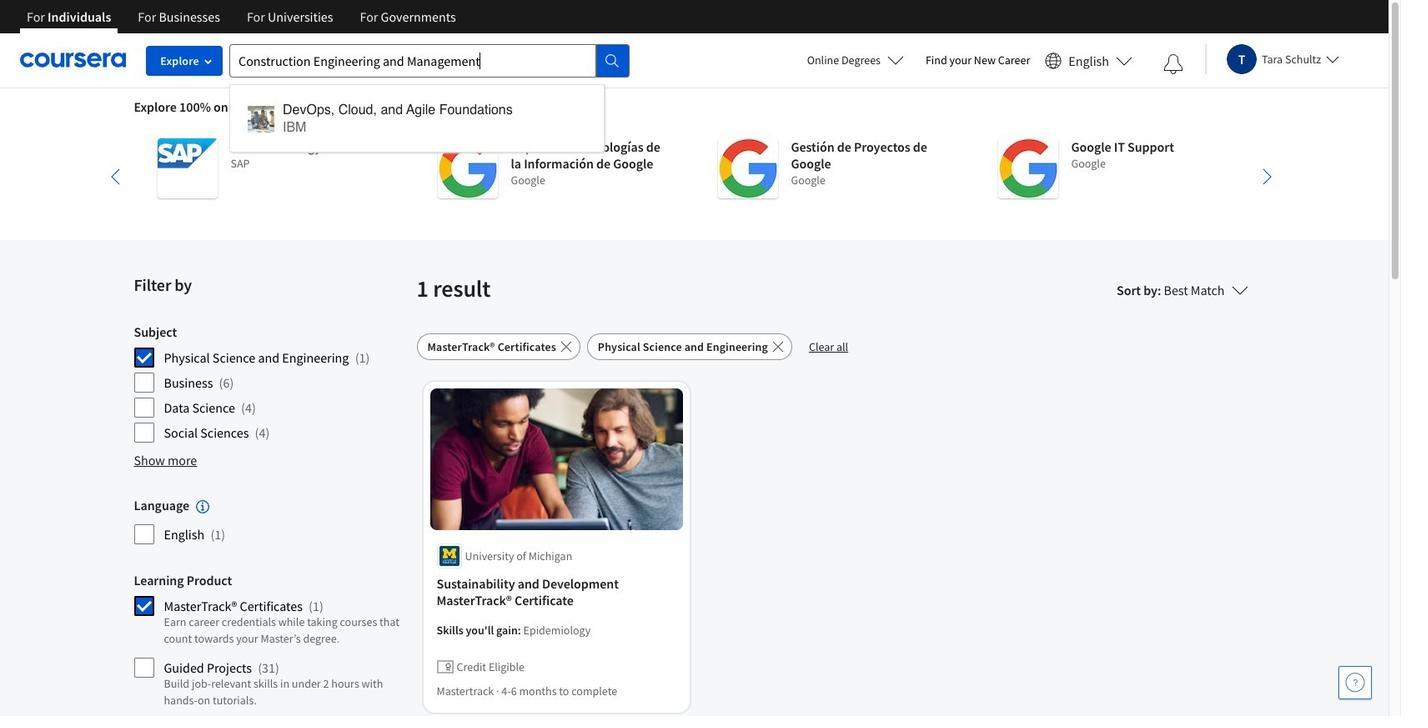 Task type: describe. For each thing, give the bounding box(es) containing it.
banner navigation
[[13, 0, 469, 46]]

1 group from the top
[[134, 324, 407, 444]]

coursera image
[[20, 47, 126, 74]]

1 google image from the left
[[437, 138, 497, 198]]

What do you want to learn? text field
[[229, 44, 596, 77]]

sap image
[[157, 138, 217, 198]]

3 google image from the left
[[998, 138, 1058, 198]]



Task type: vqa. For each thing, say whether or not it's contained in the screenshot.
1st group
yes



Task type: locate. For each thing, give the bounding box(es) containing it.
0 horizontal spatial google image
[[437, 138, 497, 198]]

suggestion image image
[[248, 105, 274, 132]]

google image
[[437, 138, 497, 198], [718, 138, 778, 198], [998, 138, 1058, 198]]

3 group from the top
[[134, 572, 407, 716]]

group
[[134, 324, 407, 444], [134, 497, 407, 546], [134, 572, 407, 716]]

1 vertical spatial group
[[134, 497, 407, 546]]

None search field
[[229, 44, 630, 152]]

2 vertical spatial group
[[134, 572, 407, 716]]

help center image
[[1345, 673, 1365, 693]]

0 vertical spatial group
[[134, 324, 407, 444]]

2 google image from the left
[[718, 138, 778, 198]]

2 horizontal spatial google image
[[998, 138, 1058, 198]]

information about this filter group image
[[196, 501, 209, 514]]

2 group from the top
[[134, 497, 407, 546]]

1 horizontal spatial google image
[[718, 138, 778, 198]]



